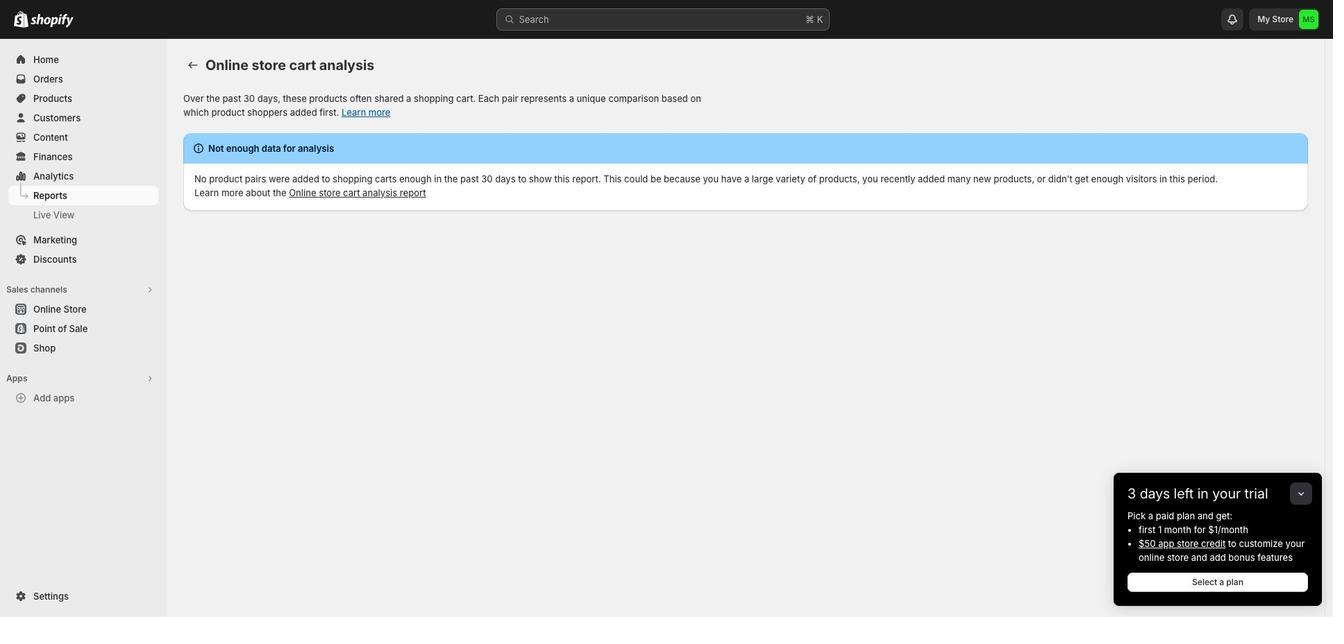 Task type: vqa. For each thing, say whether or not it's contained in the screenshot.
Search collections text box
no



Task type: describe. For each thing, give the bounding box(es) containing it.
my store image
[[1299, 10, 1319, 29]]

shopify image
[[31, 14, 74, 28]]



Task type: locate. For each thing, give the bounding box(es) containing it.
shopify image
[[14, 11, 28, 28]]



